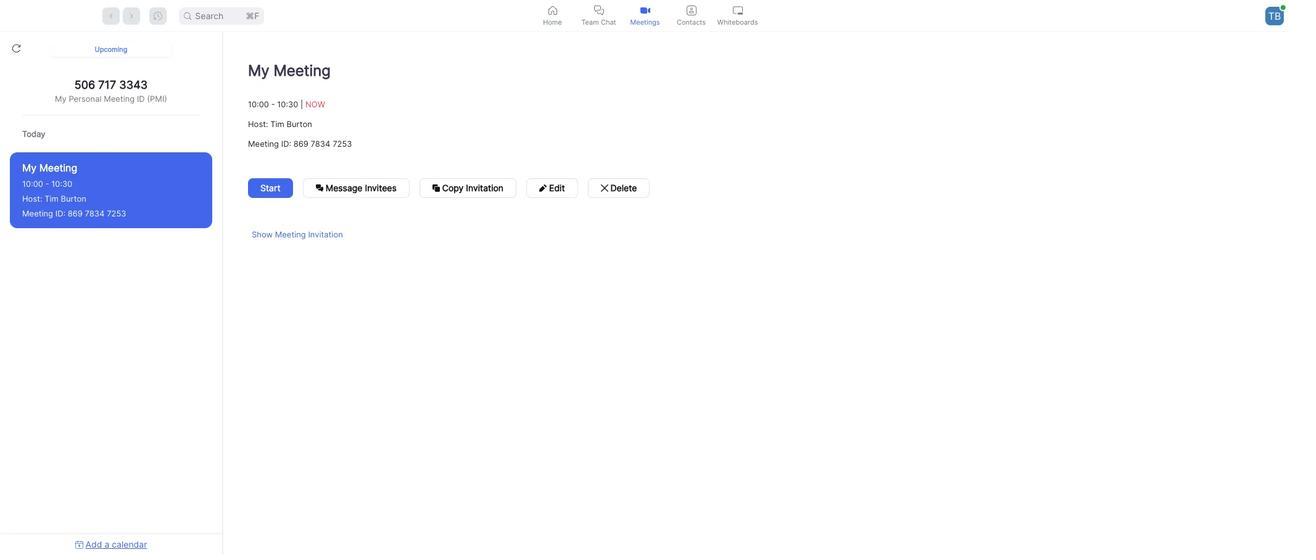 Task type: vqa. For each thing, say whether or not it's contained in the screenshot.
the bottommost menu item
no



Task type: describe. For each thing, give the bounding box(es) containing it.
|
[[301, 99, 303, 109]]

meetings button
[[622, 0, 668, 31]]

add a calendar
[[86, 539, 147, 550]]

calendar add calendar image
[[75, 541, 83, 549]]

0 vertical spatial 869
[[294, 139, 309, 149]]

id
[[137, 93, 145, 103]]

calendar
[[112, 539, 147, 550]]

upcoming
[[95, 45, 127, 53]]

my meeting
[[248, 62, 331, 80]]

team chat
[[582, 18, 616, 26]]

717
[[98, 78, 116, 91]]

1 horizontal spatial 7834
[[311, 139, 330, 149]]

refresh image
[[12, 44, 20, 52]]

start
[[260, 183, 281, 193]]

506 717 3343 my personal meeting id (pmi)
[[55, 78, 167, 103]]

a
[[105, 539, 109, 550]]

host: tim burton
[[248, 119, 312, 129]]

invitees
[[365, 183, 397, 193]]

refresh image
[[12, 44, 20, 52]]

show meeting invitation button
[[248, 230, 347, 239]]

chat
[[601, 18, 616, 26]]

meetings
[[630, 18, 660, 26]]

team chat button
[[576, 0, 622, 31]]

7834 inside my meeting 10:00 - 10:30 host: tim burton meeting id: 869 7834 7253
[[85, 209, 105, 218]]

my for my meeting 10:00 - 10:30 host: tim burton meeting id: 869 7834 7253
[[22, 162, 37, 174]]

869 inside my meeting 10:00 - 10:30 host: tim burton meeting id: 869 7834 7253
[[68, 209, 83, 218]]

contacts
[[677, 18, 706, 26]]

show meeting invitation
[[252, 230, 343, 239]]

0 vertical spatial 10:00
[[248, 99, 269, 109]]

copy
[[442, 183, 464, 193]]

0 vertical spatial -
[[271, 99, 275, 109]]

today
[[22, 129, 45, 139]]

message
[[326, 183, 363, 193]]

calendar add calendar image
[[75, 541, 83, 549]]

meeting inside '506 717 3343 my personal meeting id (pmi)'
[[104, 93, 135, 103]]

edit button
[[526, 178, 578, 198]]

online image
[[1281, 5, 1286, 10]]

my meeting 10:00 - 10:30 host: tim burton meeting id: 869 7834 7253
[[22, 162, 126, 218]]

team chat image for team
[[594, 5, 604, 15]]

1 vertical spatial invitation
[[308, 230, 343, 239]]

1 horizontal spatial burton
[[287, 119, 312, 129]]

upcoming tab list
[[0, 32, 222, 67]]

meetings tab panel
[[0, 32, 1290, 555]]

edit image
[[539, 185, 547, 192]]

home
[[543, 18, 562, 26]]

id: inside my meeting 10:00 - 10:30 host: tim burton meeting id: 869 7834 7253
[[55, 209, 65, 218]]

1 horizontal spatial host:
[[248, 119, 268, 129]]

add a calendar link
[[75, 539, 147, 550]]

my for my meeting
[[248, 62, 270, 80]]



Task type: locate. For each thing, give the bounding box(es) containing it.
3343
[[119, 78, 148, 91]]

869
[[294, 139, 309, 149], [68, 209, 83, 218]]

1 horizontal spatial id:
[[281, 139, 291, 149]]

delete button
[[588, 178, 650, 198]]

team chat image for message
[[316, 185, 323, 192]]

tim
[[270, 119, 284, 129], [45, 194, 59, 204]]

host:
[[248, 119, 268, 129], [22, 194, 42, 204]]

1 vertical spatial team chat image
[[316, 185, 323, 192]]

invitation right copy
[[466, 183, 504, 193]]

whiteboards
[[717, 18, 758, 26]]

1 horizontal spatial tim
[[270, 119, 284, 129]]

0 vertical spatial 7253
[[333, 139, 352, 149]]

0 horizontal spatial team chat image
[[316, 185, 323, 192]]

1 vertical spatial team chat image
[[316, 185, 323, 192]]

7253 inside my meeting 10:00 - 10:30 host: tim burton meeting id: 869 7834 7253
[[107, 209, 126, 218]]

10:00 up host: tim burton
[[248, 99, 269, 109]]

my up 10:00 - 10:30 | now
[[248, 62, 270, 80]]

1 horizontal spatial invitation
[[466, 183, 504, 193]]

id:
[[281, 139, 291, 149], [55, 209, 65, 218]]

506
[[75, 78, 95, 91]]

10:00 down today
[[22, 179, 43, 189]]

1 horizontal spatial 7253
[[333, 139, 352, 149]]

copy image
[[432, 185, 440, 192], [432, 185, 440, 192]]

my
[[248, 62, 270, 80], [55, 93, 67, 103], [22, 162, 37, 174]]

-
[[271, 99, 275, 109], [45, 179, 49, 189]]

0 vertical spatial id:
[[281, 139, 291, 149]]

0 horizontal spatial id:
[[55, 209, 65, 218]]

team chat image left message
[[316, 185, 323, 192]]

1 horizontal spatial my
[[55, 93, 67, 103]]

0 vertical spatial 7834
[[311, 139, 330, 149]]

1 vertical spatial 10:00
[[22, 179, 43, 189]]

1 vertical spatial -
[[45, 179, 49, 189]]

- inside my meeting 10:00 - 10:30 host: tim burton meeting id: 869 7834 7253
[[45, 179, 49, 189]]

0 horizontal spatial my
[[22, 162, 37, 174]]

invitation
[[466, 183, 504, 193], [308, 230, 343, 239]]

invitation down message
[[308, 230, 343, 239]]

close image
[[601, 185, 608, 192], [601, 185, 608, 192]]

0 horizontal spatial tim
[[45, 194, 59, 204]]

10:00 inside my meeting 10:00 - 10:30 host: tim burton meeting id: 869 7834 7253
[[22, 179, 43, 189]]

team chat image up team chat
[[594, 5, 604, 15]]

1 horizontal spatial 10:30
[[277, 99, 298, 109]]

0 horizontal spatial 869
[[68, 209, 83, 218]]

delete
[[611, 183, 637, 193]]

team chat image for message
[[316, 185, 323, 192]]

0 horizontal spatial 7253
[[107, 209, 126, 218]]

1 vertical spatial 10:30
[[51, 179, 72, 189]]

my meeting option
[[10, 152, 212, 228]]

10:00 - 10:30 | now
[[248, 99, 325, 109]]

add
[[86, 539, 102, 550]]

copy invitation
[[442, 183, 504, 193]]

team chat image up team chat
[[594, 5, 604, 15]]

online image
[[1281, 5, 1286, 10]]

0 vertical spatial tim
[[270, 119, 284, 129]]

1 horizontal spatial 10:00
[[248, 99, 269, 109]]

0 vertical spatial my
[[248, 62, 270, 80]]

home small image
[[548, 5, 558, 15]]

whiteboards button
[[715, 0, 761, 31]]

meeting id: 869 7834 7253
[[248, 139, 352, 149]]

tab list containing home
[[529, 0, 761, 31]]

search
[[195, 10, 224, 21]]

meeting
[[274, 62, 331, 80], [104, 93, 135, 103], [248, 139, 279, 149], [39, 162, 77, 174], [22, 209, 53, 218], [275, 230, 306, 239]]

tb
[[1269, 10, 1281, 22]]

message invitees button
[[303, 178, 410, 198]]

home button
[[529, 0, 576, 31]]

team chat image left message
[[316, 185, 323, 192]]

tim inside my meeting 10:00 - 10:30 host: tim burton meeting id: 869 7834 7253
[[45, 194, 59, 204]]

0 vertical spatial 10:30
[[277, 99, 298, 109]]

personal
[[69, 93, 102, 103]]

video on image
[[640, 5, 650, 15], [640, 5, 650, 15]]

0 vertical spatial host:
[[248, 119, 268, 129]]

0 horizontal spatial invitation
[[308, 230, 343, 239]]

1 vertical spatial 7834
[[85, 209, 105, 218]]

1 vertical spatial burton
[[61, 194, 86, 204]]

1 vertical spatial id:
[[55, 209, 65, 218]]

profile contact image
[[687, 5, 696, 15], [687, 5, 696, 15]]

10:30 inside my meeting 10:00 - 10:30 host: tim burton meeting id: 869 7834 7253
[[51, 179, 72, 189]]

tab list
[[529, 0, 761, 31]]

my down today
[[22, 162, 37, 174]]

copy invitation button
[[420, 178, 517, 198]]

team chat image inside "button"
[[594, 5, 604, 15]]

host: inside my meeting 10:00 - 10:30 host: tim burton meeting id: 869 7834 7253
[[22, 194, 42, 204]]

10:00
[[248, 99, 269, 109], [22, 179, 43, 189]]

0 horizontal spatial 10:30
[[51, 179, 72, 189]]

1 horizontal spatial team chat image
[[594, 5, 604, 15]]

7253
[[333, 139, 352, 149], [107, 209, 126, 218]]

0 horizontal spatial 7834
[[85, 209, 105, 218]]

0 horizontal spatial team chat image
[[316, 185, 323, 192]]

1 vertical spatial my
[[55, 93, 67, 103]]

1 vertical spatial 7253
[[107, 209, 126, 218]]

0 horizontal spatial -
[[45, 179, 49, 189]]

contacts button
[[668, 0, 715, 31]]

0 horizontal spatial host:
[[22, 194, 42, 204]]

start button
[[248, 178, 293, 198]]

invitation inside button
[[466, 183, 504, 193]]

1 vertical spatial 869
[[68, 209, 83, 218]]

my inside my meeting 10:00 - 10:30 host: tim burton meeting id: 869 7834 7253
[[22, 162, 37, 174]]

team chat image inside message invitees button
[[316, 185, 323, 192]]

1 horizontal spatial -
[[271, 99, 275, 109]]

2 horizontal spatial my
[[248, 62, 270, 80]]

team chat image inside "button"
[[594, 5, 604, 15]]

my left personal
[[55, 93, 67, 103]]

7834
[[311, 139, 330, 149], [85, 209, 105, 218]]

team chat image
[[594, 5, 604, 15], [316, 185, 323, 192]]

1 vertical spatial host:
[[22, 194, 42, 204]]

burton inside my meeting 10:00 - 10:30 host: tim burton meeting id: 869 7834 7253
[[61, 194, 86, 204]]

burton
[[287, 119, 312, 129], [61, 194, 86, 204]]

edit image
[[539, 185, 547, 192]]

now
[[305, 99, 325, 109]]

10:30
[[277, 99, 298, 109], [51, 179, 72, 189]]

team
[[582, 18, 599, 26]]

0 horizontal spatial 10:00
[[22, 179, 43, 189]]

edit
[[549, 183, 565, 193]]

home small image
[[548, 5, 558, 15]]

0 vertical spatial team chat image
[[594, 5, 604, 15]]

1 horizontal spatial team chat image
[[594, 5, 604, 15]]

team chat image for team
[[594, 5, 604, 15]]

whiteboard small image
[[733, 5, 743, 15], [733, 5, 743, 15]]

2 vertical spatial my
[[22, 162, 37, 174]]

0 vertical spatial team chat image
[[594, 5, 604, 15]]

⌘f
[[246, 10, 259, 21]]

message invitees
[[326, 183, 397, 193]]

0 vertical spatial invitation
[[466, 183, 504, 193]]

1 vertical spatial tim
[[45, 194, 59, 204]]

team chat image inside message invitees button
[[316, 185, 323, 192]]

show
[[252, 230, 273, 239]]

(pmi)
[[147, 93, 167, 103]]

0 vertical spatial burton
[[287, 119, 312, 129]]

my inside '506 717 3343 my personal meeting id (pmi)'
[[55, 93, 67, 103]]

0 horizontal spatial burton
[[61, 194, 86, 204]]

magnifier image
[[184, 12, 192, 19], [184, 12, 192, 19]]

1 horizontal spatial 869
[[294, 139, 309, 149]]

team chat image
[[594, 5, 604, 15], [316, 185, 323, 192]]



